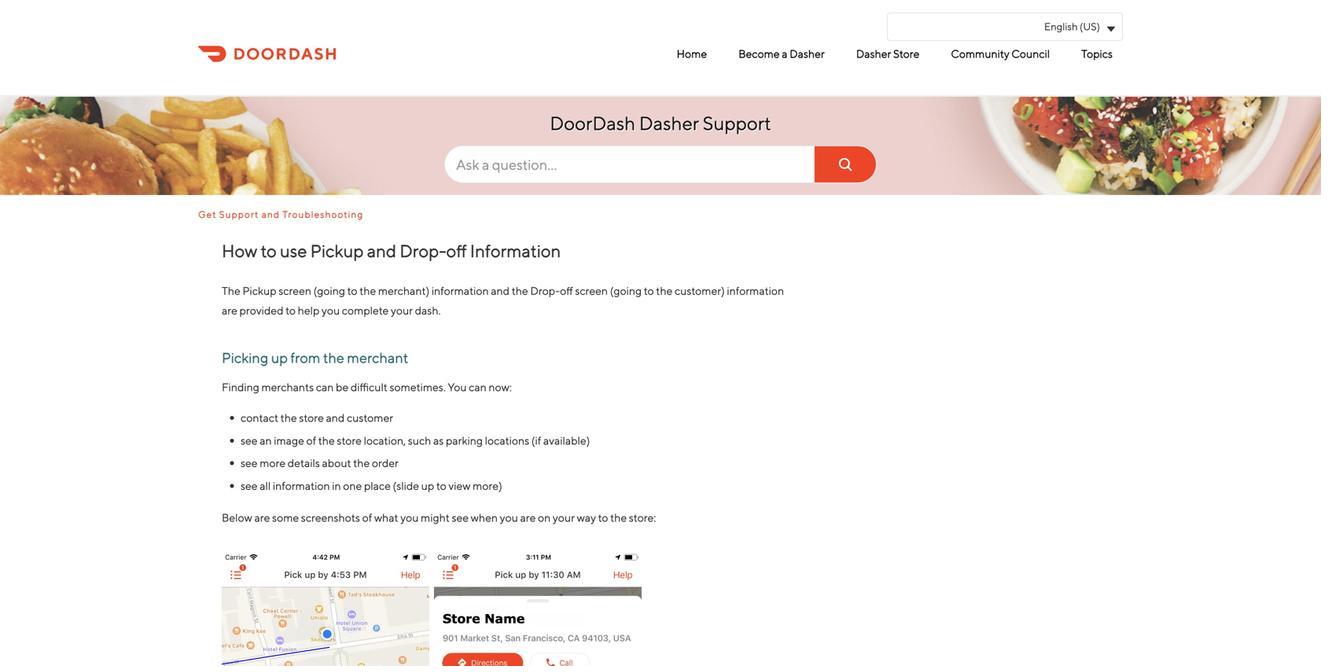 Task type: vqa. For each thing, say whether or not it's contained in the screenshot.
Below are some screenshots of what you might see when you are on your way to the store:
yes



Task type: describe. For each thing, give the bounding box(es) containing it.
1 screen from the left
[[279, 284, 311, 297]]

0 vertical spatial drop-
[[400, 241, 446, 261]]

0 horizontal spatial dasher
[[639, 112, 699, 134]]

get support and troubleshooting link
[[198, 208, 370, 220]]

you
[[448, 381, 467, 394]]

2 you from the left
[[500, 511, 518, 524]]

use
[[280, 241, 307, 261]]

troubleshooting
[[283, 209, 364, 220]]

the left store: at left
[[610, 511, 627, 524]]

contact
[[241, 411, 278, 424]]

(slide
[[393, 479, 419, 492]]

view
[[449, 479, 471, 492]]

doordash dasher support
[[550, 112, 771, 134]]

merchant)
[[378, 284, 430, 297]]

when
[[471, 511, 498, 524]]

about
[[322, 457, 351, 470]]

Ask a question... text field
[[444, 145, 877, 183]]

store:
[[629, 511, 656, 524]]

a
[[782, 47, 788, 60]]

image
[[274, 434, 304, 447]]

see all information in one place (slide up to view more)
[[241, 479, 502, 492]]

english (us)
[[1044, 20, 1100, 33]]

now:
[[489, 381, 512, 394]]

2 horizontal spatial information
[[727, 284, 784, 297]]

store
[[893, 47, 920, 60]]

get
[[198, 209, 217, 220]]

and up merchant)
[[367, 241, 396, 261]]

0 horizontal spatial support
[[219, 209, 259, 220]]

place
[[364, 479, 391, 492]]

0 horizontal spatial of
[[306, 434, 316, 447]]

order
[[372, 457, 399, 470]]

doordash
[[550, 112, 636, 134]]

become a dasher
[[739, 47, 825, 60]]

more
[[260, 457, 286, 470]]

dasher store link
[[852, 41, 924, 67]]

way
[[577, 511, 596, 524]]

0 vertical spatial up
[[271, 349, 288, 366]]

2 can from the left
[[469, 381, 487, 394]]

one
[[343, 479, 362, 492]]

store instructions expanded view image
[[434, 552, 642, 666]]

available)
[[543, 434, 590, 447]]

merchant
[[347, 349, 408, 366]]

details
[[288, 457, 320, 470]]

0 vertical spatial off
[[446, 241, 467, 261]]

finding
[[222, 381, 259, 394]]

home link
[[673, 41, 711, 67]]

the left order
[[353, 457, 370, 470]]

picking
[[222, 349, 268, 366]]

and down be
[[326, 411, 345, 424]]

Preferred Language, English (US) button
[[887, 13, 1123, 41]]

to left customer)
[[644, 284, 654, 297]]

see more details about the order
[[241, 457, 399, 470]]

below
[[222, 511, 252, 524]]

see for see more details about the order
[[241, 457, 258, 470]]

see left when
[[452, 511, 469, 524]]

community council
[[951, 47, 1050, 60]]

1 vertical spatial up
[[421, 479, 434, 492]]

below are some screenshots of what you might see when you are on your way to the store:
[[222, 511, 656, 524]]

0 horizontal spatial store
[[299, 411, 324, 424]]

parking
[[446, 434, 483, 447]]

become
[[739, 47, 780, 60]]

finding merchants can be difficult sometimes. you can now:
[[222, 381, 512, 394]]

see for see an image of the store location, such as parking locations (if available)
[[241, 434, 258, 447]]

see an image of the store location, such as parking locations (if available)
[[241, 434, 590, 447]]

information
[[470, 241, 561, 261]]

as
[[433, 434, 444, 447]]

get support and troubleshooting
[[198, 209, 364, 220]]

pickup inside the pickup screen (going to the merchant) information and the drop-off screen (going to the customer) information are provided to help you complete your dash.
[[243, 284, 276, 297]]

2 horizontal spatial dasher
[[856, 47, 891, 60]]

dasher store
[[856, 47, 920, 60]]

1 horizontal spatial are
[[254, 511, 270, 524]]

some
[[272, 511, 299, 524]]

difficult
[[351, 381, 388, 394]]

2 screen from the left
[[575, 284, 608, 297]]

the right from
[[323, 349, 344, 366]]



Task type: locate. For each thing, give the bounding box(es) containing it.
how
[[222, 241, 257, 261]]

(if
[[531, 434, 541, 447]]

can
[[316, 381, 334, 394], [469, 381, 487, 394]]

dasher left store
[[856, 47, 891, 60]]

are left on
[[520, 511, 536, 524]]

dasher
[[790, 47, 825, 60], [856, 47, 891, 60], [639, 112, 699, 134]]

0 horizontal spatial your
[[391, 304, 413, 317]]

menu containing home
[[440, 41, 1117, 67]]

support right get
[[219, 209, 259, 220]]

0 horizontal spatial drop-
[[400, 241, 446, 261]]

1 can from the left
[[316, 381, 334, 394]]

screen
[[279, 284, 311, 297], [575, 284, 608, 297]]

1 horizontal spatial support
[[703, 112, 771, 134]]

might
[[421, 511, 450, 524]]

to left view
[[436, 479, 446, 492]]

off down information
[[560, 284, 573, 297]]

see left more
[[241, 457, 258, 470]]

and
[[262, 209, 280, 220], [367, 241, 396, 261], [491, 284, 510, 297], [326, 411, 345, 424]]

the up image
[[281, 411, 297, 424]]

information
[[432, 284, 489, 297], [727, 284, 784, 297], [273, 479, 330, 492]]

contact the store and customer
[[241, 411, 393, 424]]

drop- inside the pickup screen (going to the merchant) information and the drop-off screen (going to the customer) information are provided to help you complete your dash.
[[530, 284, 560, 297]]

1 horizontal spatial screen
[[575, 284, 608, 297]]

0 vertical spatial pickup
[[310, 241, 364, 261]]

your down merchant)
[[391, 304, 413, 317]]

to left use
[[261, 241, 277, 261]]

menu
[[440, 41, 1117, 67]]

help
[[298, 304, 320, 317]]

0 horizontal spatial up
[[271, 349, 288, 366]]

to right way
[[598, 511, 608, 524]]

support
[[703, 112, 771, 134], [219, 209, 259, 220]]

to
[[261, 241, 277, 261], [347, 284, 357, 297], [644, 284, 654, 297], [286, 304, 296, 317], [436, 479, 446, 492], [598, 511, 608, 524]]

1 horizontal spatial you
[[500, 511, 518, 524]]

on
[[538, 511, 551, 524]]

such
[[408, 434, 431, 447]]

dasher right a
[[790, 47, 825, 60]]

1 vertical spatial your
[[553, 511, 575, 524]]

of right image
[[306, 434, 316, 447]]

off
[[446, 241, 467, 261], [560, 284, 573, 297]]

0 horizontal spatial are
[[222, 304, 237, 317]]

pickup
[[310, 241, 364, 261], [243, 284, 276, 297]]

to left help
[[286, 304, 296, 317]]

off inside the pickup screen (going to the merchant) information and the drop-off screen (going to the customer) information are provided to help you complete your dash.
[[560, 284, 573, 297]]

become a dasher link
[[735, 41, 829, 67]]

dasher up 'ask a question...' text field
[[639, 112, 699, 134]]

0 vertical spatial your
[[391, 304, 413, 317]]

the left customer)
[[656, 284, 673, 297]]

from
[[290, 349, 320, 366]]

drop-
[[400, 241, 446, 261], [530, 284, 560, 297]]

1 vertical spatial support
[[219, 209, 259, 220]]

picking up from the merchant
[[222, 349, 408, 366]]

are left "some" at the left bottom of the page
[[254, 511, 270, 524]]

can left be
[[316, 381, 334, 394]]

in
[[332, 479, 341, 492]]

and up use
[[262, 209, 280, 220]]

and down information
[[491, 284, 510, 297]]

1 horizontal spatial up
[[421, 479, 434, 492]]

be
[[336, 381, 349, 394]]

store up about
[[337, 434, 362, 447]]

are
[[222, 304, 237, 317], [254, 511, 270, 524], [520, 511, 536, 524]]

location,
[[364, 434, 406, 447]]

see left an
[[241, 434, 258, 447]]

1 horizontal spatial (going
[[610, 284, 642, 297]]

information right customer)
[[727, 284, 784, 297]]

are down the on the left top of page
[[222, 304, 237, 317]]

1 horizontal spatial your
[[553, 511, 575, 524]]

0 horizontal spatial you
[[400, 511, 419, 524]]

1 horizontal spatial information
[[432, 284, 489, 297]]

1 horizontal spatial of
[[362, 511, 372, 524]]

0 horizontal spatial information
[[273, 479, 330, 492]]

your
[[391, 304, 413, 317], [553, 511, 575, 524]]

can right you on the left bottom
[[469, 381, 487, 394]]

1 horizontal spatial dasher
[[790, 47, 825, 60]]

2 (going from the left
[[610, 284, 642, 297]]

you
[[400, 511, 419, 524], [500, 511, 518, 524]]

support down become
[[703, 112, 771, 134]]

1 you from the left
[[400, 511, 419, 524]]

arriving to store compressed view image
[[222, 552, 429, 666]]

0 horizontal spatial off
[[446, 241, 467, 261]]

of left what
[[362, 511, 372, 524]]

1 horizontal spatial drop-
[[530, 284, 560, 297]]

(going left customer)
[[610, 284, 642, 297]]

1 vertical spatial of
[[362, 511, 372, 524]]

(us)
[[1080, 20, 1100, 33]]

1 horizontal spatial pickup
[[310, 241, 364, 261]]

1 horizontal spatial store
[[337, 434, 362, 447]]

your inside the pickup screen (going to the merchant) information and the drop-off screen (going to the customer) information are provided to help you complete your dash.
[[391, 304, 413, 317]]

see left all
[[241, 479, 258, 492]]

and inside the pickup screen (going to the merchant) information and the drop-off screen (going to the customer) information are provided to help you complete your dash.
[[491, 284, 510, 297]]

1 (going from the left
[[313, 284, 345, 297]]

community council link
[[947, 41, 1054, 67]]

dasher help home image
[[198, 44, 336, 64]]

up
[[271, 349, 288, 366], [421, 479, 434, 492]]

(going
[[313, 284, 345, 297], [610, 284, 642, 297]]

drop- up merchant)
[[400, 241, 446, 261]]

to up you complete
[[347, 284, 357, 297]]

0 horizontal spatial (going
[[313, 284, 345, 297]]

customer
[[347, 411, 393, 424]]

2 horizontal spatial are
[[520, 511, 536, 524]]

0 vertical spatial of
[[306, 434, 316, 447]]

the down information
[[512, 284, 528, 297]]

how to use pickup and drop-off information
[[222, 241, 561, 261]]

0 horizontal spatial pickup
[[243, 284, 276, 297]]

up right (slide
[[421, 479, 434, 492]]

locations
[[485, 434, 529, 447]]

what
[[374, 511, 398, 524]]

off left information
[[446, 241, 467, 261]]

all
[[260, 479, 271, 492]]

screenshots
[[301, 511, 360, 524]]

1 horizontal spatial can
[[469, 381, 487, 394]]

information up "dash."
[[432, 284, 489, 297]]

an
[[260, 434, 272, 447]]

english
[[1044, 20, 1078, 33]]

the
[[360, 284, 376, 297], [512, 284, 528, 297], [656, 284, 673, 297], [323, 349, 344, 366], [281, 411, 297, 424], [318, 434, 335, 447], [353, 457, 370, 470], [610, 511, 627, 524]]

topics link
[[1078, 41, 1117, 67]]

see for see all information in one place (slide up to view more)
[[241, 479, 258, 492]]

the
[[222, 284, 240, 297]]

store up image
[[299, 411, 324, 424]]

the up you complete
[[360, 284, 376, 297]]

(going up help
[[313, 284, 345, 297]]

store
[[299, 411, 324, 424], [337, 434, 362, 447]]

more)
[[473, 479, 502, 492]]

1 vertical spatial store
[[337, 434, 362, 447]]

you right when
[[500, 511, 518, 524]]

provided
[[239, 304, 283, 317]]

are inside the pickup screen (going to the merchant) information and the drop-off screen (going to the customer) information are provided to help you complete your dash.
[[222, 304, 237, 317]]

the pickup screen (going to the merchant) information and the drop-off screen (going to the customer) information are provided to help you complete your dash.
[[222, 284, 784, 317]]

0 horizontal spatial screen
[[279, 284, 311, 297]]

up left from
[[271, 349, 288, 366]]

council
[[1012, 47, 1050, 60]]

home
[[677, 47, 707, 60]]

1 vertical spatial drop-
[[530, 284, 560, 297]]

drop- down information
[[530, 284, 560, 297]]

pickup down troubleshooting
[[310, 241, 364, 261]]

0 horizontal spatial can
[[316, 381, 334, 394]]

1 vertical spatial off
[[560, 284, 573, 297]]

information down details
[[273, 479, 330, 492]]

merchants
[[261, 381, 314, 394]]

1 vertical spatial pickup
[[243, 284, 276, 297]]

you right what
[[400, 511, 419, 524]]

dash.
[[415, 304, 441, 317]]

0 vertical spatial store
[[299, 411, 324, 424]]

pickup up provided
[[243, 284, 276, 297]]

the up see more details about the order
[[318, 434, 335, 447]]

your right on
[[553, 511, 575, 524]]

see
[[241, 434, 258, 447], [241, 457, 258, 470], [241, 479, 258, 492], [452, 511, 469, 524]]

1 horizontal spatial off
[[560, 284, 573, 297]]

customer)
[[675, 284, 725, 297]]

community
[[951, 47, 1010, 60]]

topics
[[1081, 47, 1113, 60]]

sometimes.
[[390, 381, 446, 394]]

you complete
[[322, 304, 389, 317]]

0 vertical spatial support
[[703, 112, 771, 134]]



